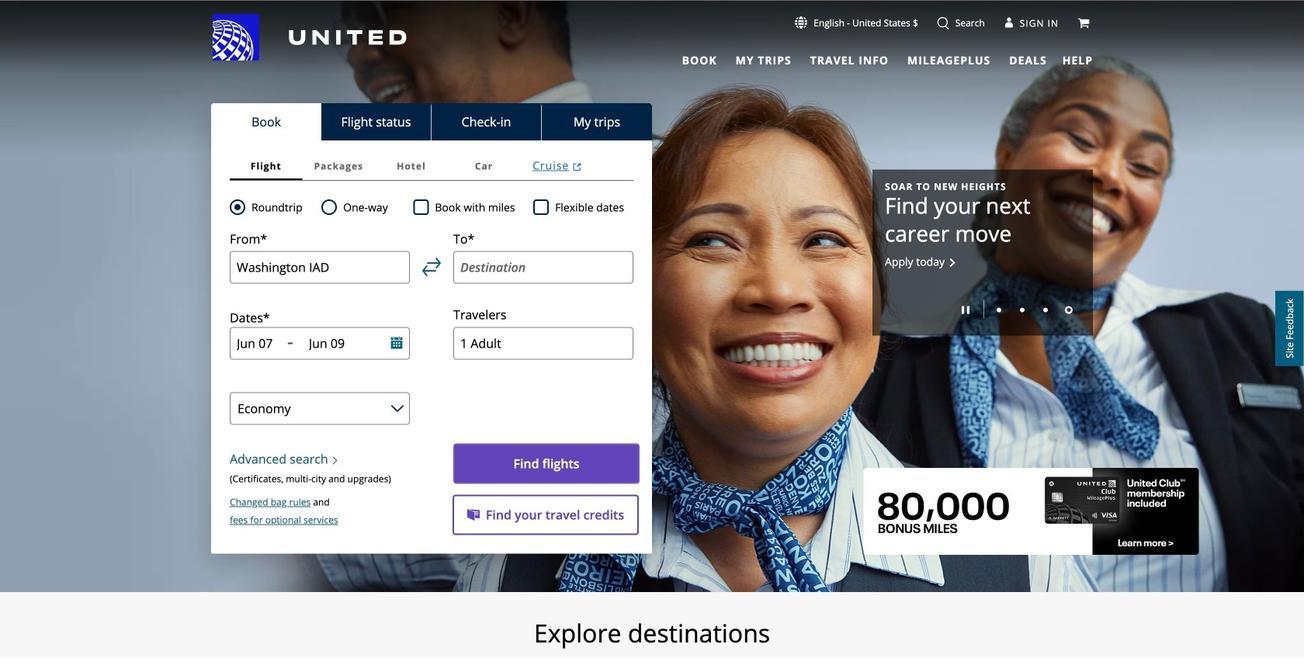 Task type: locate. For each thing, give the bounding box(es) containing it.
explore destinations element
[[122, 618, 1183, 649]]

Origin text field
[[230, 251, 410, 284]]

tab list
[[673, 47, 1051, 70], [211, 103, 652, 141], [230, 151, 634, 181]]

round trip flight search element
[[245, 198, 303, 217]]

slide 4 of 4 image
[[1066, 306, 1073, 314]]

book with miles element
[[414, 198, 534, 217]]

slide 3 of 4 image
[[1044, 308, 1049, 313]]

2 vertical spatial tab list
[[230, 151, 634, 181]]

0 vertical spatial tab list
[[673, 47, 1051, 70]]

Return text field
[[309, 335, 370, 352]]

view cart, click to view list of recently searched saved trips. image
[[1078, 17, 1091, 29]]

main content
[[0, 1, 1305, 659]]

navigation
[[0, 13, 1305, 70]]



Task type: vqa. For each thing, say whether or not it's contained in the screenshot.
"not sure where to go? use our interactive map to find flights to great destinations." ELEMENT
no



Task type: describe. For each thing, give the bounding box(es) containing it.
Departure text field
[[237, 335, 281, 352]]

currently in english united states	$ enter to change image
[[796, 16, 808, 29]]

pause image
[[962, 306, 970, 314]]

slide 2 of 4 image
[[1021, 308, 1025, 313]]

one way flight search element
[[337, 198, 388, 217]]

1 vertical spatial tab list
[[211, 103, 652, 141]]

slide 1 of 4 image
[[997, 308, 1002, 313]]

Destination text field
[[454, 251, 634, 284]]

reverse origin and destination image
[[423, 258, 441, 277]]

carousel buttons element
[[886, 295, 1081, 324]]

united logo link to homepage image
[[213, 14, 407, 61]]



